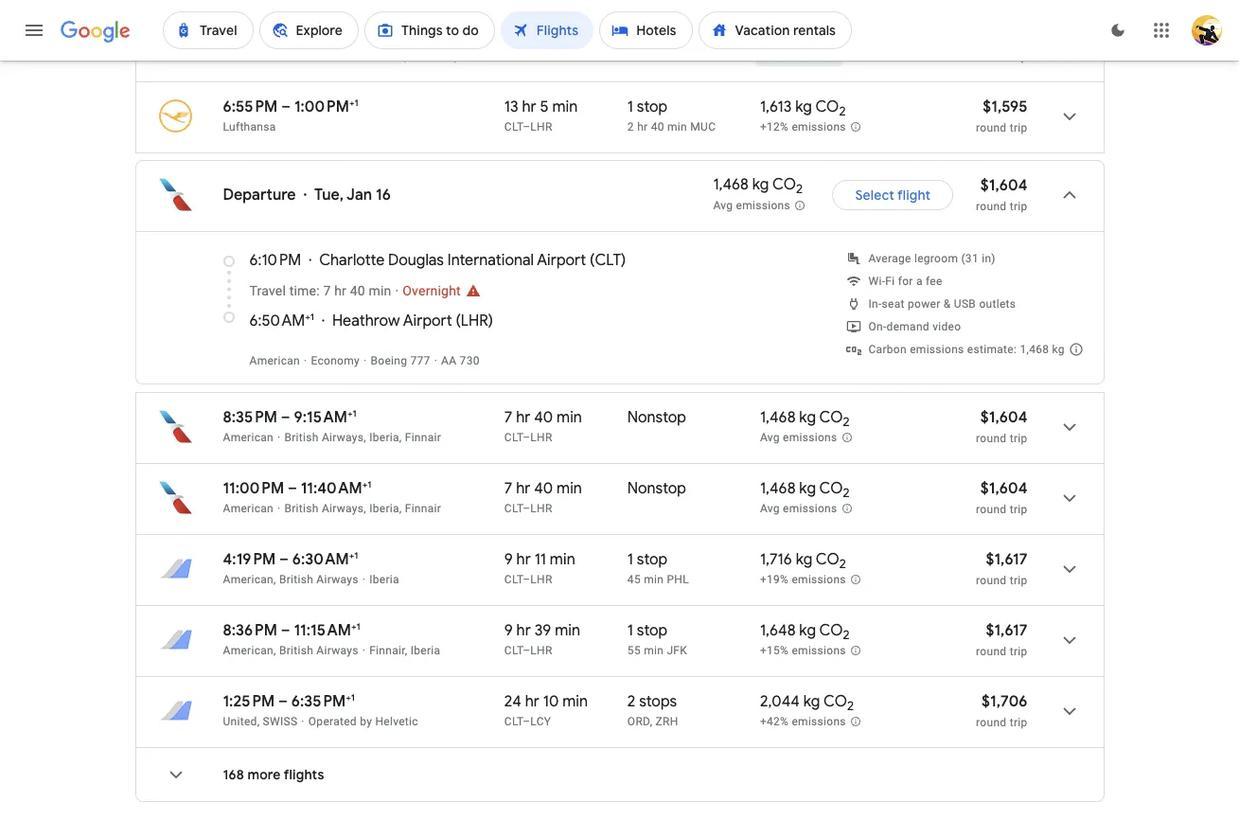 Task type: describe. For each thing, give the bounding box(es) containing it.
british down 8:35 pm – 9:15 am + 1
[[285, 431, 319, 444]]

Arrival time: 9:15 AM on  Wednesday, January 17. text field
[[294, 407, 357, 427]]

+42% emissions
[[760, 715, 847, 728]]

muc
[[691, 120, 716, 134]]

1 horizontal spatial (
[[590, 251, 595, 270]]

Departure time: 4:19 PM. text field
[[223, 550, 276, 569]]

power
[[908, 297, 941, 311]]

730
[[460, 354, 480, 367]]

(31
[[962, 252, 979, 265]]

nonstop for 11:40 am
[[628, 479, 687, 498]]

travel time: 7 hr 40 min
[[250, 283, 392, 298]]

lcy
[[531, 715, 552, 728]]

total duration 10 hr 25 min. element
[[505, 27, 628, 48]]

11 inside 9 hr 11 min clt – lhr
[[535, 550, 547, 569]]

heathrow airport ( lhr )
[[332, 312, 494, 331]]

heathrow
[[332, 312, 400, 331]]

$1,617 round trip for 1,716
[[977, 550, 1028, 587]]

round trip
[[977, 50, 1028, 63]]

1 inside 11:00 pm – 11:40 am + 1
[[368, 478, 372, 491]]

in-
[[869, 297, 882, 311]]

emissions for 9:15 am
[[783, 431, 838, 444]]

express
[[524, 49, 566, 63]]

kg for 11:40 am
[[800, 479, 816, 498]]

operated by helvetic
[[309, 715, 418, 728]]

hr inside 1 stop 1 hr 11 min yyz
[[638, 49, 648, 63]]

layover (1 of 1) is a 55 min layover at john f. kennedy international airport in new york. element
[[628, 643, 751, 658]]

jfk
[[667, 644, 688, 657]]

1 $1,604 from the top
[[981, 176, 1028, 195]]

1604 US dollars text field
[[981, 176, 1028, 195]]

fee
[[926, 275, 943, 288]]

1 stop 55 min jfk
[[628, 621, 688, 657]]

11:00 pm
[[223, 479, 284, 498]]

8:35 pm
[[223, 408, 278, 427]]

1:00 pm
[[294, 98, 349, 116]]

round for 9:15 am
[[977, 432, 1007, 445]]

main menu image
[[23, 19, 45, 42]]

0 vertical spatial avg emissions
[[714, 199, 791, 212]]

united, lufthansa
[[292, 49, 385, 63]]

united, for united, swiss
[[223, 715, 260, 728]]

charlotte
[[319, 251, 385, 270]]

1 stop flight. element for 13 hr 5 min
[[628, 98, 668, 119]]

$1,617 round trip for 1,648
[[977, 621, 1028, 658]]

nonstop flight. element for 9:15 am
[[628, 408, 687, 430]]

0 vertical spatial airport
[[537, 251, 587, 270]]

co for 6:35 pm
[[824, 692, 848, 711]]

british airways, iberia, finnair for 11:40 am
[[285, 502, 441, 515]]

finnair for 11:40 am
[[405, 502, 441, 515]]

1,613 kg co 2
[[760, 98, 846, 120]]

8:36 pm – 11:15 am + 1
[[223, 620, 361, 640]]

min inside 10 hr 25 min clt – lhr
[[562, 27, 588, 45]]

hr for 11:15 am
[[517, 621, 531, 640]]

select flight button
[[833, 172, 954, 218]]

finnair,
[[370, 644, 408, 657]]

1 inside 8:35 pm – 9:15 am + 1
[[353, 407, 357, 420]]

economy
[[311, 354, 360, 367]]

min inside 13 hr 5 min clt – lhr
[[553, 98, 578, 116]]

kg for 6:35 pm
[[804, 692, 821, 711]]

$1,604 round trip for 11:40 am
[[977, 479, 1028, 516]]

hr for 1:00 pm
[[522, 98, 537, 116]]

$1,604 for 9:15 am
[[981, 408, 1028, 427]]

1 stop flight. element for 9 hr 39 min
[[628, 621, 668, 643]]

1,613
[[760, 98, 792, 116]]

video
[[933, 320, 962, 333]]

clt for 11:15 am
[[505, 644, 523, 657]]

1 horizontal spatial -
[[761, 50, 765, 64]]

on-demand video
[[869, 320, 962, 333]]

1 round from the top
[[977, 50, 1007, 63]]

lhr for 11:40 am
[[531, 502, 553, 515]]

kg for 9:15 am
[[800, 408, 816, 427]]

kg for 11:15 am
[[800, 621, 816, 640]]

0 horizontal spatial -
[[569, 49, 573, 63]]

13 hr 5 min clt – lhr
[[505, 98, 578, 134]]

carbon
[[869, 343, 907, 356]]

nonstop flight. element for 11:40 am
[[628, 479, 687, 501]]

$1,706
[[982, 692, 1028, 711]]

co for 6:30 am
[[816, 550, 840, 569]]

emissions for 6:30 am
[[792, 573, 847, 586]]

– inside 1:25 pm – 6:35 pm + 1
[[278, 692, 288, 711]]

Arrival time: 6:30 AM on  Wednesday, January 17. text field
[[292, 549, 358, 569]]

Departure time: 8:35 PM. text field
[[223, 408, 278, 427]]

united, swiss
[[223, 715, 298, 728]]

stop for 9 hr 39 min
[[637, 621, 668, 640]]

1604 us dollars text field for 9:15 am
[[981, 408, 1028, 427]]

5:05 pm – 8:30 am + 1
[[223, 26, 362, 45]]

6:10 pm
[[250, 251, 301, 270]]

2 inside 2 stops ord , zrh
[[628, 692, 636, 711]]

+ inside 6:50 am + 1
[[305, 311, 310, 323]]

2,044
[[760, 692, 800, 711]]

layover (1 of 1) is a 45 min layover at philadelphia international airport in philadelphia. element
[[628, 572, 751, 587]]

2 inside 1 stop 2 hr 40 min muc
[[628, 120, 634, 134]]

min inside the 1 stop 45 min phl
[[644, 573, 664, 586]]

40 inside 1 stop 2 hr 40 min muc
[[651, 120, 665, 134]]

1 stop 2 hr 40 min muc
[[628, 98, 716, 134]]

10 hr 25 min clt – lhr
[[505, 27, 588, 63]]

1 vertical spatial iberia
[[411, 644, 441, 657]]

+ for 6:30 am
[[349, 549, 355, 562]]

total duration 13 hr 5 min. element
[[505, 98, 628, 119]]

0 vertical spatial american
[[250, 354, 300, 367]]

airways, for 9:15 am
[[322, 431, 366, 444]]

6:30 am
[[292, 550, 349, 569]]

1 inside 6:55 pm – 1:00 pm + 1
[[355, 97, 359, 109]]

american, for 4:19 pm
[[223, 573, 276, 586]]

jan
[[347, 186, 372, 205]]

flight details. leaves charlotte douglas international airport at 4:19 pm on tuesday, january 16 and arrives at heathrow airport at 6:30 am on wednesday, january 17. image
[[1047, 546, 1092, 592]]

flight details. leaves charlotte douglas international airport at 11:00 pm on tuesday, january 16 and arrives at heathrow airport at 11:40 am on wednesday, january 17. image
[[1047, 475, 1092, 521]]

13
[[505, 98, 519, 116]]

2,044 kg co 2
[[760, 692, 854, 714]]

yyz
[[691, 49, 712, 63]]

kg for 8:30 am
[[799, 27, 815, 45]]

douglas
[[388, 251, 444, 270]]

Departure time: 5:05 PM. text field
[[223, 27, 279, 45]]

+15% emissions
[[760, 644, 847, 657]]

stop for 10 hr 25 min
[[637, 27, 668, 45]]

1 horizontal spatial )
[[621, 251, 626, 270]]

air canada
[[223, 49, 281, 63]]

+ for 8:30 am
[[353, 26, 358, 38]]

6%
[[765, 50, 780, 64]]

1 inside 1 stop 55 min jfk
[[628, 621, 634, 640]]

lhr for 11:15 am
[[531, 644, 553, 657]]

in-seat power & usb outlets
[[869, 297, 1017, 311]]

co for 9:15 am
[[820, 408, 843, 427]]

Arrival time: 6:50 AM on  Wednesday, January 17. text field
[[250, 311, 314, 331]]

Departure time: 8:36 PM. text field
[[223, 621, 277, 640]]

emissions for 6:35 pm
[[792, 715, 847, 728]]

+15%
[[760, 644, 789, 657]]

for
[[898, 275, 914, 288]]

min inside 9 hr 11 min clt – lhr
[[550, 550, 576, 569]]

9 hr 11 min clt – lhr
[[505, 550, 576, 586]]

1 inside the 1 stop 45 min phl
[[628, 550, 634, 569]]

6:50 am
[[250, 312, 305, 331]]

estimate:
[[968, 343, 1017, 356]]

united, for united, lufthansa
[[292, 49, 329, 63]]

2 for 11:15 am
[[843, 627, 850, 643]]

11:00 pm – 11:40 am + 1
[[223, 478, 372, 498]]

+19%
[[760, 573, 789, 586]]

1706 US dollars text field
[[982, 692, 1028, 711]]

in)
[[982, 252, 996, 265]]

+12% emissions
[[760, 120, 847, 134]]

– inside 24 hr 10 min clt – lcy
[[523, 715, 531, 728]]

1,648 kg co 2
[[760, 621, 850, 643]]

layover (1 of 1) is a 1 hr 11 min layover at toronto pearson international airport in toronto. element
[[628, 48, 751, 63]]

british down 11:00 pm – 11:40 am + 1
[[285, 502, 319, 515]]

operated for operated by helvetic
[[309, 715, 357, 728]]

on-
[[869, 320, 887, 333]]

leaves charlotte douglas international airport at 6:55 pm on tuesday, january 16 and arrives at heathrow airport at 1:00 pm on wednesday, january 17. element
[[223, 97, 359, 116]]

carbon emissions estimate: 1,468 kilograms element
[[869, 343, 1065, 356]]

5:05 pm
[[223, 27, 279, 45]]

2 stops flight. element
[[628, 692, 677, 714]]

9 for 9 hr 39 min
[[505, 621, 513, 640]]

$1,617 for 1,716
[[986, 550, 1028, 569]]

1617 US dollars text field
[[986, 621, 1028, 640]]

overnight
[[403, 283, 461, 298]]

1 inside "4:19 pm – 6:30 am + 1"
[[355, 549, 358, 562]]

1 stop 1 hr 11 min yyz
[[628, 27, 712, 63]]

– inside 9 hr 39 min clt – lhr
[[523, 644, 531, 657]]

lhr for 6:30 am
[[531, 573, 553, 586]]

clt for 11:40 am
[[505, 502, 523, 515]]

+12%
[[760, 120, 789, 134]]

1,353 kg co 2
[[760, 27, 849, 48]]

jazz
[[576, 49, 601, 63]]

6:55 pm – 1:00 pm + 1
[[223, 97, 359, 116]]

clt for 9:15 am
[[505, 431, 523, 444]]

fi
[[886, 275, 895, 288]]

select
[[856, 187, 895, 204]]

flight details. leaves charlotte douglas international airport at 8:36 pm on tuesday, january 16 and arrives at heathrow airport at 11:15 am on wednesday, january 17. image
[[1047, 618, 1092, 663]]

hr for 6:35 pm
[[525, 692, 540, 711]]

wi-
[[869, 275, 886, 288]]

hr for 11:40 am
[[516, 479, 531, 498]]

2 for 8:30 am
[[842, 32, 849, 48]]

usb
[[955, 297, 977, 311]]

– inside 11:00 pm – 11:40 am + 1
[[288, 479, 297, 498]]

co for 8:30 am
[[819, 27, 842, 45]]

operated for operated by air canada express - jazz
[[396, 49, 444, 63]]

stops
[[639, 692, 677, 711]]

&
[[944, 297, 951, 311]]

carbon emissions estimate: 1,468 kg
[[869, 343, 1065, 356]]

1 stop 45 min phl
[[628, 550, 689, 586]]

wi-fi for a fee
[[869, 275, 943, 288]]

168 more flights
[[223, 766, 324, 783]]

american, for 8:36 pm
[[223, 644, 276, 657]]

– inside 13 hr 5 min clt – lhr
[[523, 120, 531, 134]]

clt for 6:35 pm
[[505, 715, 523, 728]]

flights
[[284, 766, 324, 783]]

zrh
[[656, 715, 679, 728]]

select flight
[[856, 187, 931, 204]]

0 vertical spatial avg
[[714, 199, 733, 212]]

– inside 8:35 pm – 9:15 am + 1
[[281, 408, 291, 427]]

2 canada from the left
[[481, 49, 521, 63]]

emissions for 11:15 am
[[792, 644, 847, 657]]

 image for overnight
[[395, 283, 399, 298]]

round for 1:00 pm
[[977, 121, 1007, 134]]

min inside 9 hr 39 min clt – lhr
[[555, 621, 581, 640]]

+ for 11:15 am
[[351, 620, 357, 633]]

total duration 9 hr 11 min. element
[[505, 550, 628, 572]]

lhr for 1:00 pm
[[531, 120, 553, 134]]

1604 us dollars text field for 11:40 am
[[981, 479, 1028, 498]]

trip for 9:15 am
[[1010, 432, 1028, 445]]

– inside "4:19 pm – 6:30 am + 1"
[[279, 550, 289, 569]]

leaves charlotte douglas international airport at 5:05 pm on tuesday, january 16 and arrives at heathrow airport at 8:30 am on wednesday, january 17. element
[[223, 26, 362, 45]]

1 inside 1:25 pm – 6:35 pm + 1
[[351, 691, 355, 704]]

leaves charlotte douglas international airport at 1:25 pm on tuesday, january 16 and arrives at london city airport at 6:35 pm on wednesday, january 17. element
[[223, 691, 355, 711]]

24 hr 10 min clt – lcy
[[505, 692, 588, 728]]

9 for 9 hr 11 min
[[505, 550, 513, 569]]



Task type: vqa. For each thing, say whether or not it's contained in the screenshot.
Avg emissions associated with 11:40 AM
yes



Task type: locate. For each thing, give the bounding box(es) containing it.
airways, down arrival time: 9:15 am on  wednesday, january 17. text field
[[322, 431, 366, 444]]

airways,
[[322, 431, 366, 444], [322, 502, 366, 515]]

2 for 6:30 am
[[840, 556, 847, 572]]

canada down 5:05 pm in the left of the page
[[241, 49, 281, 63]]

stop inside 1 stop 2 hr 40 min muc
[[637, 98, 668, 116]]

+ for 11:40 am
[[362, 478, 368, 491]]

1 vertical spatial british airways, iberia, finnair
[[285, 502, 441, 515]]

co for 11:40 am
[[820, 479, 843, 498]]

1 american, british airways from the top
[[223, 573, 359, 586]]

2 vertical spatial avg emissions
[[760, 502, 838, 515]]

hr inside 24 hr 10 min clt – lcy
[[525, 692, 540, 711]]

Arrival time: 11:15 AM on  Wednesday, January 17. text field
[[294, 620, 361, 640]]

0 vertical spatial $1,617
[[986, 550, 1028, 569]]

2 $1,604 from the top
[[981, 408, 1028, 427]]

0 vertical spatial finnair
[[405, 431, 441, 444]]

united, down 8:30 am
[[292, 49, 329, 63]]

Departure time: 1:25 PM. text field
[[223, 692, 275, 711]]

- left jazz
[[569, 49, 573, 63]]

stop inside 1 stop 1 hr 11 min yyz
[[637, 27, 668, 45]]

0 vertical spatial total duration 7 hr 40 min. element
[[505, 408, 628, 430]]

flight details. leaves charlotte douglas international airport at 6:55 pm on tuesday, january 16 and arrives at heathrow airport at 1:00 pm on wednesday, january 17. image
[[1047, 94, 1092, 139]]

round for 6:30 am
[[977, 574, 1007, 587]]

american, british airways for 6:30 am
[[223, 573, 359, 586]]

round for 11:15 am
[[977, 645, 1007, 658]]

by left helvetic
[[360, 715, 372, 728]]

hr inside 9 hr 11 min clt – lhr
[[517, 550, 531, 569]]

seat
[[882, 297, 905, 311]]

1 1604 us dollars text field from the top
[[981, 408, 1028, 427]]

$1,604 down $1,595 round trip
[[981, 176, 1028, 195]]

45
[[628, 573, 641, 586]]

canada left express
[[481, 49, 521, 63]]

1 air from the left
[[223, 49, 238, 63]]

2 inside 1,353 kg co 2
[[842, 32, 849, 48]]

1 $1,604 round trip from the top
[[977, 176, 1028, 213]]

6:55 pm
[[223, 98, 278, 116]]

0 vertical spatial 1,468 kg co 2
[[714, 176, 803, 198]]

leaves charlotte douglas international airport at 4:19 pm on tuesday, january 16 and arrives at heathrow airport at 6:30 am on wednesday, january 17. element
[[223, 549, 358, 569]]

Arrival time: 6:35 PM on  Wednesday, January 17. text field
[[292, 691, 355, 711]]

$1,617 left flight details. leaves charlotte douglas international airport at 4:19 pm on tuesday, january 16 and arrives at heathrow airport at 6:30 am on wednesday, january 17. icon
[[986, 550, 1028, 569]]

total duration 7 hr 40 min. element for 11:40 am
[[505, 479, 628, 501]]

2 $1,604 round trip from the top
[[977, 408, 1028, 445]]

iberia, up arrival time: 11:40 am on  wednesday, january 17. text field
[[370, 431, 402, 444]]

2 for 9:15 am
[[843, 414, 850, 430]]

0 vertical spatial iberia
[[370, 573, 399, 586]]

2 american, british airways from the top
[[223, 644, 359, 657]]

1 vertical spatial total duration 7 hr 40 min. element
[[505, 479, 628, 501]]

9:15 am
[[294, 408, 348, 427]]

round up '$1,595'
[[977, 50, 1007, 63]]

total duration 7 hr 40 min. element for 9:15 am
[[505, 408, 628, 430]]

hr inside 13 hr 5 min clt – lhr
[[522, 98, 537, 116]]

flight details. leaves charlotte douglas international airport at 8:35 pm on tuesday, january 16 and arrives at heathrow airport at 9:15 am on wednesday, january 17. image
[[1047, 404, 1092, 450]]

2 air from the left
[[463, 49, 478, 63]]

stop up 45
[[637, 550, 668, 569]]

1,353
[[760, 27, 795, 45]]

1 vertical spatial 7
[[505, 408, 513, 427]]

0 vertical spatial airways,
[[322, 431, 366, 444]]

clt inside 10 hr 25 min clt – lhr
[[505, 49, 523, 63]]

9 inside 9 hr 11 min clt – lhr
[[505, 550, 513, 569]]

1 9 from the top
[[505, 550, 513, 569]]

3 stop from the top
[[637, 550, 668, 569]]

0 vertical spatial 11
[[651, 49, 665, 63]]

5 trip from the top
[[1010, 503, 1028, 516]]

3 1 stop flight. element from the top
[[628, 550, 668, 572]]

lufthansa down the arrival time: 8:30 am on  wednesday, january 17. text box
[[332, 49, 385, 63]]

1 inside 5:05 pm – 8:30 am + 1
[[358, 26, 362, 38]]

$1,604 round trip left flight details. leaves charlotte douglas international airport at 8:35 pm on tuesday, january 16 and arrives at heathrow airport at 9:15 am on wednesday, january 17. icon
[[977, 408, 1028, 445]]

$1,617 round trip up 1617 us dollars text field
[[977, 550, 1028, 587]]

1 right 9:15 am
[[353, 407, 357, 420]]

1 vertical spatial 10
[[543, 692, 559, 711]]

+ for 6:35 pm
[[346, 691, 351, 704]]

0 vertical spatial 1604 us dollars text field
[[981, 408, 1028, 427]]

travel
[[250, 283, 286, 298]]

charlotte douglas international airport ( clt )
[[319, 251, 626, 270]]

airport right 'international'
[[537, 251, 587, 270]]

more
[[248, 766, 281, 783]]

+
[[353, 26, 358, 38], [349, 97, 355, 109], [305, 311, 310, 323], [348, 407, 353, 420], [362, 478, 368, 491], [349, 549, 355, 562], [351, 620, 357, 633], [346, 691, 351, 704]]

2 $1,617 round trip from the top
[[977, 621, 1028, 658]]

1 up 55
[[628, 621, 634, 640]]

1 up "layover (1 of 1) is a 2 hr 40 min layover at munich international airport in munich." element
[[628, 98, 634, 116]]

1 vertical spatial american, british airways
[[223, 644, 359, 657]]

11 up 39
[[535, 550, 547, 569]]

0 horizontal spatial lufthansa
[[223, 120, 276, 134]]

total duration 9 hr 39 min. element
[[505, 621, 628, 643]]

$1,617 left flight details. leaves charlotte douglas international airport at 8:36 pm on tuesday, january 16 and arrives at heathrow airport at 11:15 am on wednesday, january 17. icon at the right of page
[[986, 621, 1028, 640]]

leaves charlotte douglas international airport at 8:35 pm on tuesday, january 16 and arrives at heathrow airport at 9:15 am on wednesday, january 17. element
[[223, 407, 357, 427]]

0 vertical spatial united,
[[292, 49, 329, 63]]

$1,604 round trip
[[977, 176, 1028, 213], [977, 408, 1028, 445], [977, 479, 1028, 516]]

by for air
[[448, 49, 460, 63]]

avg emissions
[[714, 199, 791, 212], [760, 431, 838, 444], [760, 502, 838, 515]]

nonstop
[[628, 408, 687, 427], [628, 479, 687, 498]]

airways down arrival time: 11:15 am on  wednesday, january 17. 'text box'
[[317, 644, 359, 657]]

clt for 6:30 am
[[505, 573, 523, 586]]

1 up the united, lufthansa
[[358, 26, 362, 38]]

co inside 1,648 kg co 2
[[820, 621, 843, 640]]

2 stops ord , zrh
[[628, 692, 679, 728]]

24
[[505, 692, 522, 711]]

- down 1,353
[[761, 50, 765, 64]]

1 horizontal spatial air
[[463, 49, 478, 63]]

$1,617
[[986, 550, 1028, 569], [986, 621, 1028, 640]]

1 inside 6:50 am + 1
[[310, 311, 314, 323]]

operated by air canada express - jazz
[[396, 49, 601, 63]]

4 stop from the top
[[637, 621, 668, 640]]

hr inside 1 stop 2 hr 40 min muc
[[638, 120, 648, 134]]

trip down 1617 us dollars text field
[[1010, 645, 1028, 658]]

7 for 9:15 am
[[505, 408, 513, 427]]

2 vertical spatial $1,604
[[981, 479, 1028, 498]]

stop for 13 hr 5 min
[[637, 98, 668, 116]]

2 nonstop from the top
[[628, 479, 687, 498]]

lhr inside 13 hr 5 min clt – lhr
[[531, 120, 553, 134]]

kg inside 1,613 kg co 2
[[796, 98, 813, 116]]

phl
[[667, 573, 689, 586]]

2 trip from the top
[[1010, 121, 1028, 134]]

8 trip from the top
[[1010, 716, 1028, 729]]

nonstop for 9:15 am
[[628, 408, 687, 427]]

tue,
[[315, 186, 344, 205]]

25
[[542, 27, 559, 45]]

1 vertical spatial 9
[[505, 621, 513, 640]]

2 american, from the top
[[223, 644, 276, 657]]

9 hr 39 min clt – lhr
[[505, 621, 581, 657]]

0 vertical spatial 10
[[505, 27, 520, 45]]

6:50 am + 1
[[250, 311, 314, 331]]

american down 8:35 pm text field
[[223, 431, 274, 444]]

0 horizontal spatial )
[[489, 312, 494, 331]]

2 total duration 7 hr 40 min. element from the top
[[505, 479, 628, 501]]

7 round from the top
[[977, 645, 1007, 658]]

0 horizontal spatial air
[[223, 49, 238, 63]]

0 vertical spatial 7 hr 40 min clt – lhr
[[505, 408, 582, 444]]

operated right the united, lufthansa
[[396, 49, 444, 63]]

clt for 8:30 am
[[505, 49, 523, 63]]

1,468 kg co 2 for 11:40 am
[[760, 479, 850, 501]]

kg inside 1,716 kg co 2
[[796, 550, 813, 569]]

1617 US dollars text field
[[986, 550, 1028, 569]]

hr for 9:15 am
[[516, 408, 531, 427]]

round down 1706 us dollars text field
[[977, 716, 1007, 729]]

airport
[[537, 251, 587, 270], [403, 312, 452, 331]]

9 left 39
[[505, 621, 513, 640]]

1 vertical spatial )
[[489, 312, 494, 331]]

trip for 6:35 pm
[[1010, 716, 1028, 729]]

min inside 1 stop 1 hr 11 min yyz
[[668, 49, 688, 63]]

2 finnair from the top
[[405, 502, 441, 515]]

– inside 10 hr 25 min clt – lhr
[[523, 49, 531, 63]]

swiss
[[263, 715, 298, 728]]

11 left yyz
[[651, 49, 665, 63]]

1 vertical spatial nonstop flight. element
[[628, 479, 687, 501]]

0 vertical spatial )
[[621, 251, 626, 270]]

american,
[[223, 573, 276, 586], [223, 644, 276, 657]]

2 1 stop flight. element from the top
[[628, 98, 668, 119]]

0 vertical spatial american, british airways
[[223, 573, 359, 586]]

1,716
[[760, 550, 793, 569]]

1 inside 8:36 pm – 11:15 am + 1
[[357, 620, 361, 633]]

+ for 9:15 am
[[348, 407, 353, 420]]

demand
[[887, 320, 930, 333]]

+ inside 5:05 pm – 8:30 am + 1
[[353, 26, 358, 38]]

0 vertical spatial nonstop flight. element
[[628, 408, 687, 430]]

1 up layover (1 of 1) is a 1 hr 11 min layover at toronto pearson international airport in toronto. element
[[628, 27, 634, 45]]

american, british airways down "4:19 pm – 6:30 am + 1"
[[223, 573, 359, 586]]

co for 1:00 pm
[[816, 98, 839, 116]]

+42%
[[760, 715, 789, 728]]

airways, for 11:40 am
[[322, 502, 366, 515]]

– inside 9 hr 11 min clt – lhr
[[523, 573, 531, 586]]

0 vertical spatial nonstop
[[628, 408, 687, 427]]

+ inside 11:00 pm – 11:40 am + 1
[[362, 478, 368, 491]]

7 trip from the top
[[1010, 645, 1028, 658]]

1 vertical spatial airways,
[[322, 502, 366, 515]]

american, british airways for 11:15 am
[[223, 644, 359, 657]]

1 horizontal spatial operated
[[396, 49, 444, 63]]

2 vertical spatial 7
[[505, 479, 513, 498]]

british airways, iberia, finnair down arrival time: 11:40 am on  wednesday, january 17. text field
[[285, 502, 441, 515]]

clt inside 9 hr 11 min clt – lhr
[[505, 573, 523, 586]]

0 vertical spatial american,
[[223, 573, 276, 586]]

168
[[223, 766, 244, 783]]

1 1 stop flight. element from the top
[[628, 27, 668, 48]]

$1,604 round trip up $1,617 text box
[[977, 479, 1028, 516]]

11 inside 1 stop 1 hr 11 min yyz
[[651, 49, 665, 63]]

1 horizontal spatial by
[[448, 49, 460, 63]]

1 trip from the top
[[1010, 50, 1028, 63]]

2 for 1:00 pm
[[839, 103, 846, 120]]

1 vertical spatial american,
[[223, 644, 276, 657]]

1 finnair from the top
[[405, 431, 441, 444]]

round for 6:35 pm
[[977, 716, 1007, 729]]

1 $1,617 from the top
[[986, 550, 1028, 569]]

1 vertical spatial nonstop
[[628, 479, 687, 498]]

1 horizontal spatial lufthansa
[[332, 49, 385, 63]]

1 stop from the top
[[637, 27, 668, 45]]

air down 5:05 pm in the left of the page
[[223, 49, 238, 63]]

6 trip from the top
[[1010, 574, 1028, 587]]

layover (1 of 1) is a 2 hr 40 min layover at munich international airport in munich. element
[[628, 119, 751, 134]]

7 hr 40 min clt – lhr for 9:15 am
[[505, 408, 582, 444]]

flight details. leaves charlotte douglas international airport at 1:25 pm on tuesday, january 16 and arrives at london city airport at 6:35 pm on wednesday, january 17. image
[[1047, 689, 1092, 734]]

hr inside 9 hr 39 min clt – lhr
[[517, 621, 531, 640]]

american down departure time: 11:00 pm. text box
[[223, 502, 274, 515]]

2 airways from the top
[[317, 644, 359, 657]]

trip for 6:30 am
[[1010, 574, 1028, 587]]

1 total duration 7 hr 40 min. element from the top
[[505, 408, 628, 430]]

39
[[535, 621, 552, 640]]

4 1 stop flight. element from the top
[[628, 621, 668, 643]]

1 right jazz
[[628, 49, 634, 63]]

1 airways from the top
[[317, 573, 359, 586]]

0 horizontal spatial canada
[[241, 49, 281, 63]]

$1,617 round trip up 1706 us dollars text field
[[977, 621, 1028, 658]]

american for 11:00 pm
[[223, 502, 274, 515]]

clt inside 13 hr 5 min clt – lhr
[[505, 120, 523, 134]]

0 horizontal spatial united,
[[223, 715, 260, 728]]

2 9 from the top
[[505, 621, 513, 640]]

1595 US dollars text field
[[983, 98, 1028, 116]]

by left express
[[448, 49, 460, 63]]

total duration 24 hr 10 min. element
[[505, 692, 628, 714]]

lhr inside 9 hr 11 min clt – lhr
[[531, 573, 553, 586]]

3 round from the top
[[977, 200, 1007, 213]]

9
[[505, 550, 513, 569], [505, 621, 513, 640]]

0 vertical spatial iberia,
[[370, 431, 402, 444]]

1 vertical spatial american
[[223, 431, 274, 444]]

$1,604 left flight details. leaves charlotte douglas international airport at 8:35 pm on tuesday, january 16 and arrives at heathrow airport at 9:15 am on wednesday, january 17. icon
[[981, 408, 1028, 427]]

– inside 6:55 pm – 1:00 pm + 1
[[281, 98, 291, 116]]

outlets
[[980, 297, 1017, 311]]

iberia right finnair,
[[411, 644, 441, 657]]

0 horizontal spatial  image
[[304, 186, 307, 205]]

+ inside 8:36 pm – 11:15 am + 1
[[351, 620, 357, 633]]

Departure time: 6:55 PM. text field
[[223, 98, 278, 116]]

united, down the 'departure time: 1:25 pm.' text field
[[223, 715, 260, 728]]

stop inside 1 stop 55 min jfk
[[637, 621, 668, 640]]

2 vertical spatial 1,468 kg co 2
[[760, 479, 850, 501]]

trip inside $1,706 round trip
[[1010, 716, 1028, 729]]

operated down arrival time: 6:35 pm on  wednesday, january 17. text field
[[309, 715, 357, 728]]

kg for 1:00 pm
[[796, 98, 813, 116]]

total duration 7 hr 40 min. element
[[505, 408, 628, 430], [505, 479, 628, 501]]

0 horizontal spatial (
[[456, 312, 461, 331]]

layover (1 of 2) is a 4 hr 27 min layover at o'hare international airport in chicago. layover (2 of 2) is a 7 hr 10 min layover at zurich airport in zürich. element
[[628, 714, 751, 729]]

0 vertical spatial 9
[[505, 550, 513, 569]]

iberia, down arrival time: 11:40 am on  wednesday, january 17. text field
[[370, 502, 402, 515]]

55
[[628, 644, 641, 657]]

0 vertical spatial by
[[448, 49, 460, 63]]

0 vertical spatial  image
[[304, 186, 307, 205]]

0 vertical spatial $1,617 round trip
[[977, 550, 1028, 587]]

16
[[376, 186, 391, 205]]

iberia, for 11:40 am
[[370, 502, 402, 515]]

0 horizontal spatial airport
[[403, 312, 452, 331]]

1 iberia, from the top
[[370, 431, 402, 444]]

emissions for 11:40 am
[[783, 502, 838, 515]]

time:
[[290, 283, 320, 298]]

1 canada from the left
[[241, 49, 281, 63]]

10 up operated by air canada express - jazz
[[505, 27, 520, 45]]

1 horizontal spatial  image
[[395, 283, 399, 298]]

0 vertical spatial lufthansa
[[332, 49, 385, 63]]

1 right 11:15 am
[[357, 620, 361, 633]]

1 vertical spatial operated
[[309, 715, 357, 728]]

1 right '6:30 am'
[[355, 549, 358, 562]]

9 up 9 hr 39 min clt – lhr
[[505, 550, 513, 569]]

1 vertical spatial by
[[360, 715, 372, 728]]

1 nonstop flight. element from the top
[[628, 408, 687, 430]]

9 inside 9 hr 39 min clt – lhr
[[505, 621, 513, 640]]

round up $1,617 text box
[[977, 503, 1007, 516]]

airways for 6:30 am
[[317, 573, 359, 586]]

hr for 8:30 am
[[524, 27, 538, 45]]

trip down $1,604 text field
[[1010, 200, 1028, 213]]

1 $1,617 round trip from the top
[[977, 550, 1028, 587]]

leaves charlotte douglas international airport at 8:36 pm on tuesday, january 16 and arrives at heathrow airport at 11:15 am on wednesday, january 17. element
[[223, 620, 361, 640]]

1,716 kg co 2
[[760, 550, 847, 572]]

1 vertical spatial 11
[[535, 550, 547, 569]]

lufthansa down 6:55 pm text box on the top of page
[[223, 120, 276, 134]]

2 7 hr 40 min clt – lhr from the top
[[505, 479, 582, 515]]

1604 us dollars text field left flight details. leaves charlotte douglas international airport at 11:00 pm on tuesday, january 16 and arrives at heathrow airport at 11:40 am on wednesday, january 17. image
[[981, 479, 1028, 498]]

1 vertical spatial $1,604 round trip
[[977, 408, 1028, 445]]

avg for 9:15 am
[[760, 431, 780, 444]]

4 trip from the top
[[1010, 432, 1028, 445]]

1 vertical spatial avg emissions
[[760, 431, 838, 444]]

Arrival time: 11:40 AM on  Wednesday, January 17. text field
[[301, 478, 372, 498]]

hr inside 10 hr 25 min clt – lhr
[[524, 27, 538, 45]]

1 vertical spatial $1,617 round trip
[[977, 621, 1028, 658]]

airways down arrival time: 6:30 am on  wednesday, january 17. text box
[[317, 573, 359, 586]]

2 airways, from the top
[[322, 502, 366, 515]]

777
[[411, 354, 431, 367]]

1 nonstop from the top
[[628, 408, 687, 427]]

1 vertical spatial  image
[[395, 283, 399, 298]]

1 vertical spatial airways
[[317, 644, 359, 657]]

trip left flight details. leaves charlotte douglas international airport at 8:35 pm on tuesday, january 16 and arrives at heathrow airport at 9:15 am on wednesday, january 17. icon
[[1010, 432, 1028, 445]]

2 vertical spatial american
[[223, 502, 274, 515]]

1 airways, from the top
[[322, 431, 366, 444]]

1 horizontal spatial canada
[[481, 49, 521, 63]]

clt inside 24 hr 10 min clt – lcy
[[505, 715, 523, 728]]

by for helvetic
[[360, 715, 372, 728]]

lhr for 9:15 am
[[531, 431, 553, 444]]

7 for 11:40 am
[[505, 479, 513, 498]]

Arrival time: 1:00 PM on  Wednesday, January 17. text field
[[294, 97, 359, 116]]

stop inside the 1 stop 45 min phl
[[637, 550, 668, 569]]

min inside 1 stop 55 min jfk
[[644, 644, 664, 657]]

legroom
[[915, 252, 959, 265]]

3 $1,604 from the top
[[981, 479, 1028, 498]]

british airways, iberia, finnair down arrival time: 9:15 am on  wednesday, january 17. text field
[[285, 431, 441, 444]]

1 vertical spatial 7 hr 40 min clt – lhr
[[505, 479, 582, 515]]

1 horizontal spatial 11
[[651, 49, 665, 63]]

1,468 kg co 2 for 9:15 am
[[760, 408, 850, 430]]

$1,595
[[983, 98, 1028, 116]]

2 nonstop flight. element from the top
[[628, 479, 687, 501]]

avg emissions for 9:15 am
[[760, 431, 838, 444]]

trip inside $1,595 round trip
[[1010, 121, 1028, 134]]

4 round from the top
[[977, 432, 1007, 445]]

1 vertical spatial airport
[[403, 312, 452, 331]]

2 inside 1,716 kg co 2
[[840, 556, 847, 572]]

2 british airways, iberia, finnair from the top
[[285, 502, 441, 515]]

finnair for 9:15 am
[[405, 431, 441, 444]]

round down '$1,595'
[[977, 121, 1007, 134]]

1 vertical spatial lufthansa
[[223, 120, 276, 134]]

round down $1,604 text field
[[977, 200, 1007, 213]]

+19% emissions
[[760, 573, 847, 586]]

Departure time: 6:10 PM. text field
[[250, 251, 301, 270]]

1 up 45
[[628, 550, 634, 569]]

– inside 8:36 pm – 11:15 am + 1
[[281, 621, 290, 640]]

1 down time:
[[310, 311, 314, 323]]

1604 US dollars text field
[[981, 408, 1028, 427], [981, 479, 1028, 498]]

0 vertical spatial british airways, iberia, finnair
[[285, 431, 441, 444]]

2
[[842, 32, 849, 48], [839, 103, 846, 120], [628, 120, 634, 134], [797, 181, 803, 198], [843, 414, 850, 430], [843, 485, 850, 501], [840, 556, 847, 572], [843, 627, 850, 643], [628, 692, 636, 711], [848, 698, 854, 714]]

lhr inside 10 hr 25 min clt – lhr
[[531, 49, 553, 63]]

$1,604 round trip up in)
[[977, 176, 1028, 213]]

co inside 1,353 kg co 2
[[819, 27, 842, 45]]

operated
[[396, 49, 444, 63], [309, 715, 357, 728]]

2 for 11:40 am
[[843, 485, 850, 501]]

2 iberia, from the top
[[370, 502, 402, 515]]

0 vertical spatial $1,604
[[981, 176, 1028, 195]]

$1,617 for 1,648
[[986, 621, 1028, 640]]

+ inside "4:19 pm – 6:30 am + 1"
[[349, 549, 355, 562]]

0 vertical spatial airways
[[317, 573, 359, 586]]

min inside 24 hr 10 min clt – lcy
[[563, 692, 588, 711]]

round for 11:40 am
[[977, 503, 1007, 516]]

round inside $1,706 round trip
[[977, 716, 1007, 729]]

1 vertical spatial $1,604
[[981, 408, 1028, 427]]

$1,604 left flight details. leaves charlotte douglas international airport at 11:00 pm on tuesday, january 16 and arrives at heathrow airport at 11:40 am on wednesday, january 17. image
[[981, 479, 1028, 498]]

2 stop from the top
[[637, 98, 668, 116]]

hr for 6:30 am
[[517, 550, 531, 569]]

clt inside 9 hr 39 min clt – lhr
[[505, 644, 523, 657]]

kg inside 1,648 kg co 2
[[800, 621, 816, 640]]

2 vertical spatial avg
[[760, 502, 780, 515]]

stop
[[637, 27, 668, 45], [637, 98, 668, 116], [637, 550, 668, 569], [637, 621, 668, 640]]

trip down 1706 us dollars text field
[[1010, 716, 1028, 729]]

1 right 1:00 pm
[[355, 97, 359, 109]]

stop up layover (1 of 1) is a 1 hr 11 min layover at toronto pearson international airport in toronto. element
[[637, 27, 668, 45]]

iberia up finnair,
[[370, 573, 399, 586]]

1 british airways, iberia, finnair from the top
[[285, 431, 441, 444]]

british down leaves charlotte douglas international airport at 8:36 pm on tuesday, january 16 and arrives at heathrow airport at 11:15 am on wednesday, january 17. element
[[279, 644, 314, 657]]

0 horizontal spatial iberia
[[370, 573, 399, 586]]

1 vertical spatial (
[[456, 312, 461, 331]]

finnair, iberia
[[370, 644, 441, 657]]

$1,706 round trip
[[977, 692, 1028, 729]]

0 horizontal spatial 11
[[535, 550, 547, 569]]

1,648
[[760, 621, 796, 640]]

helvetic
[[375, 715, 418, 728]]

 image left tue,
[[304, 186, 307, 205]]

1 vertical spatial 1604 us dollars text field
[[981, 479, 1028, 498]]

2 round from the top
[[977, 121, 1007, 134]]

boeing 777
[[371, 354, 431, 367]]

+ inside 6:55 pm – 1:00 pm + 1
[[349, 97, 355, 109]]

round down $1,617 text box
[[977, 574, 1007, 587]]

lhr for 8:30 am
[[531, 49, 553, 63]]

2 inside '2,044 kg co 2'
[[848, 698, 854, 714]]

2 vertical spatial $1,604 round trip
[[977, 479, 1028, 516]]

lhr inside 9 hr 39 min clt – lhr
[[531, 644, 553, 657]]

Departure time: 11:00 PM. text field
[[223, 479, 284, 498]]

1 vertical spatial finnair
[[405, 502, 441, 515]]

1 horizontal spatial united,
[[292, 49, 329, 63]]

international
[[448, 251, 534, 270]]

ord
[[628, 715, 650, 728]]

american, down the 4:19 pm
[[223, 573, 276, 586]]

air left express
[[463, 49, 478, 63]]

airport down overnight
[[403, 312, 452, 331]]

clt for 1:00 pm
[[505, 120, 523, 134]]

a
[[917, 275, 923, 288]]

6 round from the top
[[977, 574, 1007, 587]]

6:35 pm
[[292, 692, 346, 711]]

2 inside 1,613 kg co 2
[[839, 103, 846, 120]]

trip up $1,617 text box
[[1010, 503, 1028, 516]]

airways, down arrival time: 11:40 am on  wednesday, january 17. text field
[[322, 502, 366, 515]]

american for 8:35 pm
[[223, 431, 274, 444]]

american, british airways down leaves charlotte douglas international airport at 8:36 pm on tuesday, january 16 and arrives at heathrow airport at 11:15 am on wednesday, january 17. element
[[223, 644, 359, 657]]

trip down '$1,595'
[[1010, 121, 1028, 134]]

nonstop flight. element
[[628, 408, 687, 430], [628, 479, 687, 501]]

1 stop flight. element
[[628, 27, 668, 48], [628, 98, 668, 119], [628, 550, 668, 572], [628, 621, 668, 643]]

0 horizontal spatial operated
[[309, 715, 357, 728]]

0 vertical spatial $1,604 round trip
[[977, 176, 1028, 213]]

Arrival time: 8:30 AM on  Wednesday, January 17. text field
[[296, 26, 362, 45]]

departure
[[223, 186, 296, 205]]

0 horizontal spatial by
[[360, 715, 372, 728]]

7 hr 40 min clt – lhr for 11:40 am
[[505, 479, 582, 515]]

co for 11:15 am
[[820, 621, 843, 640]]

10 up 'lcy'
[[543, 692, 559, 711]]

co inside '2,044 kg co 2'
[[824, 692, 848, 711]]

-6% emissions
[[761, 50, 838, 64]]

,
[[650, 715, 653, 728]]

1 vertical spatial united,
[[223, 715, 260, 728]]

stop for 9 hr 11 min
[[637, 550, 668, 569]]

lufthansa
[[332, 49, 385, 63], [223, 120, 276, 134]]

trip for 11:40 am
[[1010, 503, 1028, 516]]

1 american, from the top
[[223, 573, 276, 586]]

1604 us dollars text field left flight details. leaves charlotte douglas international airport at 8:35 pm on tuesday, january 16 and arrives at heathrow airport at 9:15 am on wednesday, january 17. icon
[[981, 408, 1028, 427]]

10 inside 10 hr 25 min clt – lhr
[[505, 27, 520, 45]]

0 vertical spatial operated
[[396, 49, 444, 63]]

0 vertical spatial 7
[[323, 283, 331, 298]]

1 vertical spatial $1,617
[[986, 621, 1028, 640]]

round left flight details. leaves charlotte douglas international airport at 8:35 pm on tuesday, january 16 and arrives at heathrow airport at 9:15 am on wednesday, january 17. icon
[[977, 432, 1007, 445]]

5 round from the top
[[977, 503, 1007, 516]]

1 vertical spatial avg
[[760, 431, 780, 444]]

round down 1617 us dollars text field
[[977, 645, 1007, 658]]

round inside $1,595 round trip
[[977, 121, 1007, 134]]

2 inside 1,648 kg co 2
[[843, 627, 850, 643]]

+ inside 1:25 pm – 6:35 pm + 1
[[346, 691, 351, 704]]

kg inside '2,044 kg co 2'
[[804, 692, 821, 711]]

11:40 am
[[301, 479, 362, 498]]

168 more flights image
[[153, 752, 198, 797]]

1,468 kg co 2
[[714, 176, 803, 198], [760, 408, 850, 430], [760, 479, 850, 501]]

leaves charlotte douglas international airport at 11:00 pm on tuesday, january 16 and arrives at heathrow airport at 11:40 am on wednesday, january 17. element
[[223, 478, 372, 498]]

british down "4:19 pm – 6:30 am + 1"
[[279, 573, 314, 586]]

1 right 11:40 am
[[368, 478, 372, 491]]

8 round from the top
[[977, 716, 1007, 729]]

– inside 5:05 pm – 8:30 am + 1
[[283, 27, 292, 45]]

kg inside 1,353 kg co 2
[[799, 27, 815, 45]]

american down 6:50 am
[[250, 354, 300, 367]]

stop up 55
[[637, 621, 668, 640]]

10 inside 24 hr 10 min clt – lcy
[[543, 692, 559, 711]]

2 $1,617 from the top
[[986, 621, 1028, 640]]

 image for tue, jan 16
[[304, 186, 307, 205]]

5
[[540, 98, 549, 116]]

flight details. leaves charlotte douglas international airport at 5:05 pm on tuesday, january 16 and arrives at heathrow airport at 8:30 am on wednesday, january 17. image
[[1047, 23, 1092, 68]]

 image up heathrow airport ( lhr )
[[395, 283, 399, 298]]

emissions for 1:00 pm
[[792, 120, 847, 134]]

1 vertical spatial iberia,
[[370, 502, 402, 515]]

co inside 1,716 kg co 2
[[816, 550, 840, 569]]

+ inside 8:35 pm – 9:15 am + 1
[[348, 407, 353, 420]]

avg for 11:40 am
[[760, 502, 780, 515]]

 image
[[389, 49, 392, 63], [434, 354, 438, 367], [362, 573, 366, 586], [362, 644, 366, 657]]

2 1604 us dollars text field from the top
[[981, 479, 1028, 498]]

1 horizontal spatial iberia
[[411, 644, 441, 657]]

1 horizontal spatial 10
[[543, 692, 559, 711]]

7 hr 40 min clt – lhr
[[505, 408, 582, 444], [505, 479, 582, 515]]

trip for 1:00 pm
[[1010, 121, 1028, 134]]

co inside 1,613 kg co 2
[[816, 98, 839, 116]]

1 vertical spatial 1,468 kg co 2
[[760, 408, 850, 430]]

trip down $1,617 text box
[[1010, 574, 1028, 587]]

stop up "layover (1 of 1) is a 2 hr 40 min layover at munich international airport in munich." element
[[637, 98, 668, 116]]

0 horizontal spatial 10
[[505, 27, 520, 45]]

air
[[223, 49, 238, 63], [463, 49, 478, 63]]

1 inside 1 stop 2 hr 40 min muc
[[628, 98, 634, 116]]

$1,604 for 11:40 am
[[981, 479, 1028, 498]]

1 7 hr 40 min clt – lhr from the top
[[505, 408, 582, 444]]

$1,595 round trip
[[977, 98, 1028, 134]]

 image
[[304, 186, 307, 205], [395, 283, 399, 298]]

0 vertical spatial (
[[590, 251, 595, 270]]

change appearance image
[[1096, 8, 1141, 53]]

min inside 1 stop 2 hr 40 min muc
[[668, 120, 688, 134]]

aa
[[441, 354, 457, 367]]

clt
[[505, 49, 523, 63], [505, 120, 523, 134], [595, 251, 621, 270], [505, 431, 523, 444], [505, 502, 523, 515], [505, 573, 523, 586], [505, 644, 523, 657], [505, 715, 523, 728]]

trip left the flight details. leaves charlotte douglas international airport at 5:05 pm on tuesday, january 16 and arrives at heathrow airport at 8:30 am on wednesday, january 17. icon
[[1010, 50, 1028, 63]]

avg emissions for 11:40 am
[[760, 502, 838, 515]]

3 $1,604 round trip from the top
[[977, 479, 1028, 516]]

1 up operated by helvetic
[[351, 691, 355, 704]]

american, down departure time: 8:36 pm. text box
[[223, 644, 276, 657]]

3 trip from the top
[[1010, 200, 1028, 213]]

british airways, iberia, finnair for 9:15 am
[[285, 431, 441, 444]]



